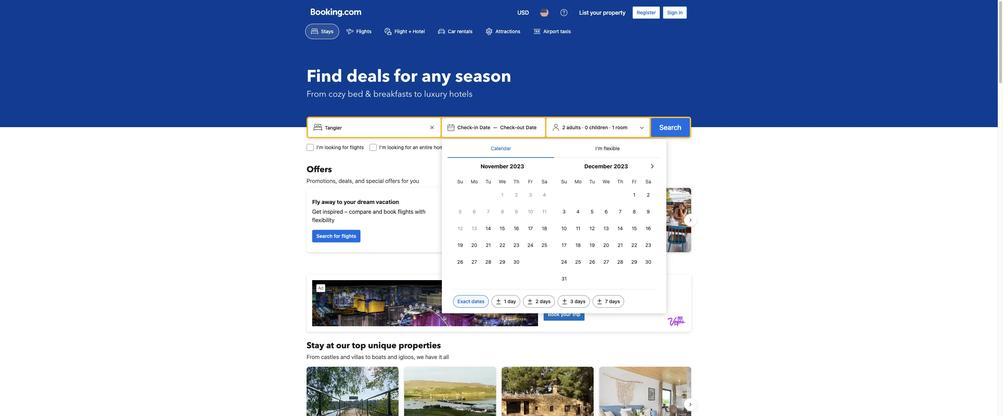 Task type: locate. For each thing, give the bounding box(es) containing it.
2 right day
[[536, 299, 539, 305]]

2 16 from the left
[[646, 226, 652, 232]]

for for any
[[394, 65, 418, 88]]

find up cozy
[[307, 65, 343, 88]]

vacation up offering
[[557, 195, 580, 201]]

1 28 from the left
[[486, 259, 492, 265]]

2 th from the left
[[618, 179, 624, 185]]

30 for 30 november 2023 checkbox on the right
[[514, 259, 520, 265]]

1 horizontal spatial 24
[[562, 259, 568, 265]]

7 inside checkbox
[[487, 209, 490, 215]]

0 horizontal spatial 10
[[528, 209, 534, 215]]

27 right the 26 december 2023 checkbox
[[604, 259, 610, 265]]

2 inside 2 checkbox
[[515, 192, 518, 198]]

1 horizontal spatial th
[[618, 179, 624, 185]]

for left an
[[405, 145, 412, 150]]

at inside the stay at our top unique properties from castles and villas to boats and igloos, we have it all
[[327, 340, 334, 352]]

grid
[[454, 175, 552, 270], [558, 175, 656, 287]]

in left — at the top left of the page
[[475, 125, 479, 131]]

grid for december
[[558, 175, 656, 287]]

properties inside 'take your longest vacation yet browse properties offering long- term stays, many at reduced monthly rates.'
[[528, 205, 554, 211]]

25 December 2023 checkbox
[[572, 255, 586, 270]]

25 right stay
[[542, 243, 548, 248]]

sign
[[668, 9, 678, 15]]

fr for december 2023
[[633, 179, 637, 185]]

28 inside option
[[486, 259, 492, 265]]

22 for the 22 december 2023 option
[[632, 243, 638, 248]]

i'm for i'm traveling for work
[[493, 145, 500, 150]]

1 horizontal spatial 23
[[646, 243, 652, 248]]

19 for the 19 option on the left of page
[[458, 243, 463, 248]]

1 horizontal spatial 15
[[632, 226, 637, 232]]

airport taxis link
[[528, 24, 577, 39]]

29
[[500, 259, 506, 265], [632, 259, 638, 265]]

main content containing offers
[[301, 164, 697, 417]]

3 left 4 december 2023 checkbox
[[563, 209, 566, 215]]

9 left "stays,"
[[515, 209, 518, 215]]

0 horizontal spatial 3
[[529, 192, 532, 198]]

11 down longest
[[543, 209, 547, 215]]

29 inside '29' checkbox
[[632, 259, 638, 265]]

8 for 8 checkbox
[[501, 209, 504, 215]]

12 left the 13 november 2023 checkbox
[[458, 226, 463, 232]]

to for our
[[366, 354, 371, 361]]

date right out
[[526, 125, 537, 131]]

28 for 28 option
[[486, 259, 492, 265]]

looking
[[325, 145, 341, 150], [388, 145, 404, 150]]

sa
[[542, 179, 548, 185], [646, 179, 652, 185]]

12 inside option
[[590, 226, 595, 232]]

30 right 29 "option"
[[514, 259, 520, 265]]

4 December 2023 checkbox
[[572, 204, 586, 220]]

fr
[[529, 179, 533, 185], [633, 179, 637, 185]]

2 horizontal spatial to
[[415, 89, 422, 100]]

· right children
[[610, 125, 611, 131]]

1 looking from the left
[[325, 145, 341, 150]]

1 14 from the left
[[486, 226, 491, 232]]

18 inside option
[[542, 226, 548, 232]]

7 inside 'option'
[[619, 209, 622, 215]]

19 inside "19" checkbox
[[590, 243, 595, 248]]

2 from from the top
[[307, 354, 320, 361]]

1 horizontal spatial 13
[[604, 226, 609, 232]]

0 vertical spatial to
[[415, 89, 422, 100]]

1 22 from the left
[[500, 243, 506, 248]]

we
[[417, 354, 424, 361]]

0 horizontal spatial your
[[344, 199, 356, 205]]

2023 down i'm traveling for work on the top of page
[[510, 163, 525, 170]]

13 left 14 december 2023 checkbox
[[604, 226, 609, 232]]

2 sa from the left
[[646, 179, 652, 185]]

14 inside option
[[486, 226, 491, 232]]

7 December 2023 checkbox
[[614, 204, 628, 220]]

0 horizontal spatial 16
[[514, 226, 520, 232]]

1 we from the left
[[499, 179, 506, 185]]

0 vertical spatial properties
[[528, 205, 554, 211]]

search for search for flights
[[317, 233, 333, 239]]

1 20 from the left
[[472, 243, 478, 248]]

search for flights
[[317, 233, 356, 239]]

1 horizontal spatial fr
[[633, 179, 637, 185]]

0 horizontal spatial in
[[475, 125, 479, 131]]

11 right 10 "option" at the right of page
[[576, 226, 581, 232]]

1 th from the left
[[514, 179, 520, 185]]

2 2023 from the left
[[614, 163, 629, 170]]

su up 5 november 2023 'option' on the left
[[458, 179, 464, 185]]

2 22 from the left
[[632, 243, 638, 248]]

3 for 3 november 2023 option
[[529, 192, 532, 198]]

from left cozy
[[307, 89, 327, 100]]

2 adults · 0 children · 1 room
[[563, 125, 628, 131]]

15
[[500, 226, 505, 232], [632, 226, 637, 232]]

2 left 'adults'
[[563, 125, 566, 131]]

13
[[472, 226, 477, 232], [604, 226, 609, 232]]

car rentals link
[[433, 24, 479, 39]]

19 November 2023 checkbox
[[454, 238, 468, 253]]

1 horizontal spatial 25
[[576, 259, 582, 265]]

17
[[528, 226, 533, 232], [562, 243, 567, 248]]

11 inside checkbox
[[543, 209, 547, 215]]

search for flights link
[[312, 230, 361, 243]]

0 vertical spatial 10
[[528, 209, 534, 215]]

2
[[563, 125, 566, 131], [515, 192, 518, 198], [647, 192, 650, 198], [536, 299, 539, 305]]

su for december
[[562, 179, 568, 185]]

22 November 2023 checkbox
[[496, 238, 510, 253]]

1 check- from the left
[[458, 125, 475, 131]]

date left — at the top left of the page
[[480, 125, 491, 131]]

2 6 from the left
[[605, 209, 608, 215]]

1 27 from the left
[[472, 259, 478, 265]]

check-in date — check-out date
[[458, 125, 537, 131]]

get
[[312, 209, 322, 215]]

for inside 'find deals for any season from cozy bed & breakfasts to luxury hotels'
[[394, 65, 418, 88]]

your for longest
[[522, 195, 534, 201]]

3 November 2023 checkbox
[[524, 188, 538, 203]]

i'm left 'traveling'
[[493, 145, 500, 150]]

1 horizontal spatial 11
[[576, 226, 581, 232]]

find a stay
[[512, 238, 537, 244]]

and inside offers promotions, deals, and special offers for you
[[355, 178, 365, 184]]

13 inside "option"
[[604, 226, 609, 232]]

0 horizontal spatial vacation
[[376, 199, 399, 205]]

su
[[458, 179, 464, 185], [562, 179, 568, 185]]

0 horizontal spatial at
[[327, 340, 334, 352]]

0 horizontal spatial 28
[[486, 259, 492, 265]]

1 21 from the left
[[486, 243, 491, 248]]

from inside 'find deals for any season from cozy bed & breakfasts to luxury hotels'
[[307, 89, 327, 100]]

1 region from the top
[[301, 185, 697, 255]]

usd
[[518, 9, 529, 16]]

we
[[499, 179, 506, 185], [603, 179, 610, 185]]

i'm flexible
[[596, 146, 620, 152]]

3
[[529, 192, 532, 198], [563, 209, 566, 215], [571, 299, 574, 305]]

flight + hotel link
[[379, 24, 431, 39]]

calendar
[[491, 146, 512, 152]]

5 inside option
[[591, 209, 594, 215]]

stay
[[307, 340, 324, 352]]

8 inside checkbox
[[501, 209, 504, 215]]

8
[[501, 209, 504, 215], [633, 209, 636, 215]]

19 December 2023 checkbox
[[586, 238, 600, 253]]

0 horizontal spatial 25
[[542, 243, 548, 248]]

0 horizontal spatial find
[[307, 65, 343, 88]]

progress bar
[[495, 258, 504, 261]]

fr up the 1 'option'
[[633, 179, 637, 185]]

8 left term
[[501, 209, 504, 215]]

0 vertical spatial find
[[307, 65, 343, 88]]

29 right 28 option
[[500, 259, 506, 265]]

sa up the "2 december 2023" option
[[646, 179, 652, 185]]

1 vertical spatial flights
[[398, 209, 414, 215]]

2 14 from the left
[[618, 226, 623, 232]]

10 inside option
[[528, 209, 534, 215]]

10 inside "option"
[[562, 226, 567, 232]]

0 vertical spatial in
[[679, 9, 683, 15]]

1 tu from the left
[[486, 179, 492, 185]]

1 horizontal spatial your
[[522, 195, 534, 201]]

search inside search for flights link
[[317, 233, 333, 239]]

0 horizontal spatial 22
[[500, 243, 506, 248]]

for right i'm
[[343, 145, 349, 150]]

18 December 2023 checkbox
[[572, 238, 586, 253]]

8 right 7 'option'
[[633, 209, 636, 215]]

1 fr from the left
[[529, 179, 533, 185]]

10 left many
[[528, 209, 534, 215]]

20 for 20 november 2023 option
[[472, 243, 478, 248]]

26 for "26" checkbox
[[458, 259, 464, 265]]

attractions link
[[480, 24, 527, 39]]

2 12 from the left
[[590, 226, 595, 232]]

6
[[473, 209, 476, 215], [605, 209, 608, 215]]

19
[[458, 243, 463, 248], [590, 243, 595, 248]]

at left 3 option
[[553, 213, 557, 219]]

12 right 11 "option"
[[590, 226, 595, 232]]

1 6 from the left
[[473, 209, 476, 215]]

2 horizontal spatial your
[[591, 9, 602, 16]]

from down the stay
[[307, 354, 320, 361]]

0 horizontal spatial 4
[[543, 192, 547, 198]]

28 December 2023 checkbox
[[614, 255, 628, 270]]

23 inside 23 november 2023 option
[[514, 243, 520, 248]]

0 horizontal spatial th
[[514, 179, 520, 185]]

1 vertical spatial 17
[[562, 243, 567, 248]]

1 vertical spatial 11
[[576, 226, 581, 232]]

20 November 2023 checkbox
[[468, 238, 482, 253]]

28 inside checkbox
[[618, 259, 624, 265]]

flights down where are you going? "field"
[[350, 145, 364, 150]]

you
[[410, 178, 420, 184]]

17 up stay
[[528, 226, 533, 232]]

1 sa from the left
[[542, 179, 548, 185]]

8 for 8 december 2023 checkbox
[[633, 209, 636, 215]]

18 November 2023 checkbox
[[538, 221, 552, 237]]

1 inside option
[[502, 192, 504, 198]]

1 vertical spatial 3
[[563, 209, 566, 215]]

2 29 from the left
[[632, 259, 638, 265]]

0 horizontal spatial we
[[499, 179, 506, 185]]

18 for 18 checkbox
[[576, 243, 581, 248]]

looking for i'm
[[388, 145, 404, 150]]

tu down november
[[486, 179, 492, 185]]

14 for '14' option
[[486, 226, 491, 232]]

apartment
[[454, 145, 477, 150]]

1 30 from the left
[[514, 259, 520, 265]]

2 looking from the left
[[388, 145, 404, 150]]

22 left 23 november 2023 option
[[500, 243, 506, 248]]

4
[[543, 192, 547, 198], [577, 209, 580, 215]]

1 horizontal spatial 26
[[590, 259, 596, 265]]

1 vertical spatial properties
[[399, 340, 441, 352]]

th for november 2023
[[514, 179, 520, 185]]

2 horizontal spatial i'm
[[596, 146, 603, 152]]

23 for 23 november 2023 option
[[514, 243, 520, 248]]

1 8 from the left
[[501, 209, 504, 215]]

4 for 4 december 2023 checkbox
[[577, 209, 580, 215]]

offers promotions, deals, and special offers for you
[[307, 164, 420, 184]]

1 horizontal spatial properties
[[528, 205, 554, 211]]

dream
[[358, 199, 375, 205]]

9 right 8 december 2023 checkbox
[[647, 209, 650, 215]]

0 horizontal spatial mo
[[471, 179, 478, 185]]

1 horizontal spatial find
[[512, 238, 522, 244]]

i'm traveling for work
[[493, 145, 540, 150]]

2 December 2023 checkbox
[[642, 188, 656, 203]]

0 horizontal spatial 30
[[514, 259, 520, 265]]

1 left day
[[504, 299, 507, 305]]

booking.com image
[[311, 8, 361, 17]]

27 right "26" checkbox
[[472, 259, 478, 265]]

2 20 from the left
[[604, 243, 610, 248]]

25
[[542, 243, 548, 248], [576, 259, 582, 265]]

31
[[562, 276, 567, 282]]

29 right 28 december 2023 checkbox
[[632, 259, 638, 265]]

17 November 2023 checkbox
[[524, 221, 538, 237]]

2 right the 1 'option'
[[647, 192, 650, 198]]

2 su from the left
[[562, 179, 568, 185]]

2023 down flexible
[[614, 163, 629, 170]]

for left work
[[522, 145, 528, 150]]

properties up many
[[528, 205, 554, 211]]

find for deals
[[307, 65, 343, 88]]

13 December 2023 checkbox
[[600, 221, 614, 237]]

find left a
[[512, 238, 522, 244]]

16 for 16 checkbox
[[514, 226, 520, 232]]

22
[[500, 243, 506, 248], [632, 243, 638, 248]]

2 26 from the left
[[590, 259, 596, 265]]

region containing take your longest vacation yet
[[301, 185, 697, 255]]

29 December 2023 checkbox
[[628, 255, 642, 270]]

0 horizontal spatial 14
[[486, 226, 491, 232]]

your right 'take'
[[522, 195, 534, 201]]

5 right "long-"
[[591, 209, 594, 215]]

15 inside option
[[632, 226, 637, 232]]

20 inside option
[[472, 243, 478, 248]]

26
[[458, 259, 464, 265], [590, 259, 596, 265]]

1 horizontal spatial at
[[553, 213, 557, 219]]

0 horizontal spatial grid
[[454, 175, 552, 270]]

at up castles on the left bottom of page
[[327, 340, 334, 352]]

1 grid from the left
[[454, 175, 552, 270]]

8 inside checkbox
[[633, 209, 636, 215]]

21
[[486, 243, 491, 248], [618, 243, 623, 248]]

1 horizontal spatial tu
[[590, 179, 595, 185]]

2 30 from the left
[[646, 259, 652, 265]]

flights link
[[341, 24, 378, 39]]

1 19 from the left
[[458, 243, 463, 248]]

1 from from the top
[[307, 89, 327, 100]]

29 for 29 "option"
[[500, 259, 506, 265]]

check- up apartment
[[458, 125, 475, 131]]

properties up we
[[399, 340, 441, 352]]

mo for november
[[471, 179, 478, 185]]

adults
[[567, 125, 581, 131]]

car
[[448, 28, 456, 34]]

2 15 from the left
[[632, 226, 637, 232]]

1 horizontal spatial 18
[[576, 243, 581, 248]]

in right sign
[[679, 9, 683, 15]]

hotel
[[413, 28, 425, 34]]

18 down many
[[542, 226, 548, 232]]

16
[[514, 226, 520, 232], [646, 226, 652, 232]]

1 vertical spatial 10
[[562, 226, 567, 232]]

0 vertical spatial 3
[[529, 192, 532, 198]]

1 horizontal spatial 21
[[618, 243, 623, 248]]

mo
[[471, 179, 478, 185], [575, 179, 582, 185]]

22 right 21 december 2023 checkbox
[[632, 243, 638, 248]]

1 16 from the left
[[514, 226, 520, 232]]

and left book
[[373, 209, 383, 215]]

sa for december 2023
[[646, 179, 652, 185]]

grid for november
[[454, 175, 552, 270]]

9 December 2023 checkbox
[[642, 204, 656, 220]]

15 left 16 checkbox
[[500, 226, 505, 232]]

23 inside 23 december 2023 checkbox
[[646, 243, 652, 248]]

15 inside checkbox
[[500, 226, 505, 232]]

1 vertical spatial 24
[[562, 259, 568, 265]]

mo up yet
[[575, 179, 582, 185]]

for down flexibility
[[334, 233, 341, 239]]

13 inside checkbox
[[472, 226, 477, 232]]

offers
[[386, 178, 400, 184]]

16 inside checkbox
[[646, 226, 652, 232]]

16 down term
[[514, 226, 520, 232]]

your
[[591, 9, 602, 16], [522, 195, 534, 201], [344, 199, 356, 205]]

castles
[[321, 354, 339, 361]]

to right away
[[337, 199, 343, 205]]

20 right "19" checkbox
[[604, 243, 610, 248]]

1 inside button
[[613, 125, 615, 131]]

25 right "24 december 2023" "checkbox"
[[576, 259, 582, 265]]

i'm down where are you going? "field"
[[380, 145, 386, 150]]

2 19 from the left
[[590, 243, 595, 248]]

24 right a
[[528, 243, 534, 248]]

1 horizontal spatial sa
[[646, 179, 652, 185]]

12
[[458, 226, 463, 232], [590, 226, 595, 232]]

·
[[583, 125, 584, 131], [610, 125, 611, 131]]

11 inside "option"
[[576, 226, 581, 232]]

17 inside checkbox
[[562, 243, 567, 248]]

0 horizontal spatial 17
[[528, 226, 533, 232]]

1 horizontal spatial 27
[[604, 259, 610, 265]]

th down december 2023
[[618, 179, 624, 185]]

6 left 7 'option'
[[605, 209, 608, 215]]

1 date from the left
[[480, 125, 491, 131]]

1 December 2023 checkbox
[[628, 188, 642, 203]]

0 vertical spatial region
[[301, 185, 697, 255]]

1 15 from the left
[[500, 226, 505, 232]]

2 5 from the left
[[591, 209, 594, 215]]

to left luxury
[[415, 89, 422, 100]]

th for december 2023
[[618, 179, 624, 185]]

offers
[[307, 164, 332, 176]]

1 horizontal spatial days
[[575, 299, 586, 305]]

we for november
[[499, 179, 506, 185]]

0 horizontal spatial date
[[480, 125, 491, 131]]

1 horizontal spatial 10
[[562, 226, 567, 232]]

0 horizontal spatial looking
[[325, 145, 341, 150]]

0 horizontal spatial check-
[[458, 125, 475, 131]]

30 November 2023 checkbox
[[510, 255, 524, 270]]

tab list
[[448, 140, 662, 159]]

0 vertical spatial 17
[[528, 226, 533, 232]]

5 for 5 december 2023 option
[[591, 209, 594, 215]]

1 12 from the left
[[458, 226, 463, 232]]

0 horizontal spatial 27
[[472, 259, 478, 265]]

14 November 2023 checkbox
[[482, 221, 496, 237]]

1 horizontal spatial mo
[[575, 179, 582, 185]]

7 right 3 days
[[606, 299, 608, 305]]

27 inside option
[[472, 259, 478, 265]]

luxury
[[424, 89, 448, 100]]

find inside 'find deals for any season from cozy bed & breakfasts to luxury hotels'
[[307, 65, 343, 88]]

16 November 2023 checkbox
[[510, 221, 524, 237]]

28 for 28 december 2023 checkbox
[[618, 259, 624, 265]]

1 vertical spatial 25
[[576, 259, 582, 265]]

24 inside "checkbox"
[[562, 259, 568, 265]]

in
[[679, 9, 683, 15], [475, 125, 479, 131]]

1 horizontal spatial su
[[562, 179, 568, 185]]

21 inside 21 checkbox
[[486, 243, 491, 248]]

i'm inside button
[[596, 146, 603, 152]]

date
[[480, 125, 491, 131], [526, 125, 537, 131]]

0 horizontal spatial 15
[[500, 226, 505, 232]]

6 inside 'checkbox'
[[605, 209, 608, 215]]

6 left 7 checkbox
[[473, 209, 476, 215]]

1 2023 from the left
[[510, 163, 525, 170]]

0 horizontal spatial search
[[317, 233, 333, 239]]

to inside the stay at our top unique properties from castles and villas to boats and igloos, we have it all
[[366, 354, 371, 361]]

find for a
[[512, 238, 522, 244]]

1 vertical spatial 18
[[576, 243, 581, 248]]

1 29 from the left
[[500, 259, 506, 265]]

0 horizontal spatial 19
[[458, 243, 463, 248]]

2 13 from the left
[[604, 226, 609, 232]]

to right villas
[[366, 354, 371, 361]]

0 vertical spatial at
[[553, 213, 557, 219]]

search
[[660, 124, 682, 132], [317, 233, 333, 239]]

27 inside checkbox
[[604, 259, 610, 265]]

6 inside checkbox
[[473, 209, 476, 215]]

sa up 4 checkbox
[[542, 179, 548, 185]]

0 horizontal spatial 12
[[458, 226, 463, 232]]

12 inside option
[[458, 226, 463, 232]]

6 for 6 'checkbox'
[[605, 209, 608, 215]]

12 December 2023 checkbox
[[586, 221, 600, 237]]

21 inside 21 december 2023 checkbox
[[618, 243, 623, 248]]

4 for 4 checkbox
[[543, 192, 547, 198]]

0 horizontal spatial 7
[[487, 209, 490, 215]]

to inside fly away to your dream vacation get inspired – compare and book flights with flexibility
[[337, 199, 343, 205]]

4 right 3 november 2023 option
[[543, 192, 547, 198]]

2 9 from the left
[[647, 209, 650, 215]]

1 horizontal spatial to
[[366, 354, 371, 361]]

1 left the "2 december 2023" option
[[634, 192, 636, 198]]

25 inside checkbox
[[576, 259, 582, 265]]

2 tu from the left
[[590, 179, 595, 185]]

2 fr from the left
[[633, 179, 637, 185]]

0 vertical spatial 18
[[542, 226, 548, 232]]

mo up 6 checkbox
[[471, 179, 478, 185]]

12 for 12 option
[[590, 226, 595, 232]]

9 inside checkbox
[[515, 209, 518, 215]]

3 right 2 checkbox
[[529, 192, 532, 198]]

15 right 14 december 2023 checkbox
[[632, 226, 637, 232]]

and inside fly away to your dream vacation get inspired – compare and book flights with flexibility
[[373, 209, 383, 215]]

0 horizontal spatial 18
[[542, 226, 548, 232]]

2 we from the left
[[603, 179, 610, 185]]

tu down december
[[590, 179, 595, 185]]

2 mo from the left
[[575, 179, 582, 185]]

5 December 2023 checkbox
[[586, 204, 600, 220]]

2023 for december 2023
[[614, 163, 629, 170]]

1 vertical spatial region
[[301, 365, 697, 417]]

0 horizontal spatial to
[[337, 199, 343, 205]]

1 left room
[[613, 125, 615, 131]]

su up offering
[[562, 179, 568, 185]]

16 right '15 december 2023' option
[[646, 226, 652, 232]]

2 grid from the left
[[558, 175, 656, 287]]

vacation inside fly away to your dream vacation get inspired – compare and book flights with flexibility
[[376, 199, 399, 205]]

24 December 2023 checkbox
[[558, 255, 572, 270]]

9 inside option
[[647, 209, 650, 215]]

3 down 31 december 2023 checkbox
[[571, 299, 574, 305]]

1 horizontal spatial 17
[[562, 243, 567, 248]]

30
[[514, 259, 520, 265], [646, 259, 652, 265]]

1 horizontal spatial search
[[660, 124, 682, 132]]

1 days from the left
[[540, 299, 551, 305]]

29 inside 29 "option"
[[500, 259, 506, 265]]

at inside 'take your longest vacation yet browse properties offering long- term stays, many at reduced monthly rates.'
[[553, 213, 557, 219]]

15 for '15 december 2023' option
[[632, 226, 637, 232]]

28 November 2023 checkbox
[[482, 255, 496, 270]]

sign in
[[668, 9, 683, 15]]

6 December 2023 checkbox
[[600, 204, 614, 220]]

1 13 from the left
[[472, 226, 477, 232]]

your inside 'take your longest vacation yet browse properties offering long- term stays, many at reduced monthly rates.'
[[522, 195, 534, 201]]

23 left a
[[514, 243, 520, 248]]

14 inside checkbox
[[618, 226, 623, 232]]

0 horizontal spatial 26
[[458, 259, 464, 265]]

25 inside option
[[542, 243, 548, 248]]

2 21 from the left
[[618, 243, 623, 248]]

1 horizontal spatial grid
[[558, 175, 656, 287]]

20 inside checkbox
[[604, 243, 610, 248]]

5 November 2023 checkbox
[[454, 204, 468, 220]]

find inside region
[[512, 238, 522, 244]]

0 horizontal spatial 20
[[472, 243, 478, 248]]

16 for 16 december 2023 checkbox
[[646, 226, 652, 232]]

2 check- from the left
[[501, 125, 517, 131]]

21 for 21 checkbox
[[486, 243, 491, 248]]

1 horizontal spatial 4
[[577, 209, 580, 215]]

fly
[[312, 199, 321, 205]]

22 inside checkbox
[[500, 243, 506, 248]]

1 26 from the left
[[458, 259, 464, 265]]

1 horizontal spatial i'm
[[493, 145, 500, 150]]

at
[[553, 213, 557, 219], [327, 340, 334, 352]]

2 8 from the left
[[633, 209, 636, 215]]

30 inside checkbox
[[514, 259, 520, 265]]

10 December 2023 checkbox
[[558, 221, 572, 237]]

search for search
[[660, 124, 682, 132]]

1 su from the left
[[458, 179, 464, 185]]

list your property
[[580, 9, 626, 16]]

stay at our top unique properties from castles and villas to boats and igloos, we have it all
[[307, 340, 449, 361]]

2 23 from the left
[[646, 243, 652, 248]]

28
[[486, 259, 492, 265], [618, 259, 624, 265]]

18 right 17 december 2023 checkbox
[[576, 243, 581, 248]]

Where are you going? field
[[322, 121, 428, 134]]

a
[[523, 238, 526, 244]]

i'm left flexible
[[596, 146, 603, 152]]

2 vertical spatial to
[[366, 354, 371, 361]]

2 28 from the left
[[618, 259, 624, 265]]

2 vertical spatial 3
[[571, 299, 574, 305]]

in inside 'link'
[[679, 9, 683, 15]]

1 23 from the left
[[514, 243, 520, 248]]

21 right 20 december 2023 checkbox
[[618, 243, 623, 248]]

1 day
[[504, 299, 516, 305]]

19 inside the 19 option
[[458, 243, 463, 248]]

region
[[301, 185, 697, 255], [301, 365, 697, 417]]

search button
[[652, 118, 690, 137]]

flights down –
[[342, 233, 356, 239]]

search inside search button
[[660, 124, 682, 132]]

1 horizontal spatial in
[[679, 9, 683, 15]]

1 vertical spatial from
[[307, 354, 320, 361]]

0 horizontal spatial 13
[[472, 226, 477, 232]]

boats
[[372, 354, 387, 361]]

14 right 13 "option"
[[618, 226, 623, 232]]

2 days from the left
[[575, 299, 586, 305]]

for inside offers promotions, deals, and special offers for you
[[402, 178, 409, 184]]

airport taxis
[[544, 28, 571, 34]]

7 left 8 checkbox
[[487, 209, 490, 215]]

26 November 2023 checkbox
[[454, 255, 468, 270]]

13 November 2023 checkbox
[[468, 221, 482, 237]]

1 horizontal spatial 12
[[590, 226, 595, 232]]

18 inside checkbox
[[576, 243, 581, 248]]

23 right the 22 december 2023 option
[[646, 243, 652, 248]]

2 horizontal spatial 7
[[619, 209, 622, 215]]

20 right the 19 option on the left of page
[[472, 243, 478, 248]]

16 inside checkbox
[[514, 226, 520, 232]]

24 inside option
[[528, 243, 534, 248]]

26 right 25 checkbox
[[590, 259, 596, 265]]

0 horizontal spatial 8
[[501, 209, 504, 215]]

to inside 'find deals for any season from cozy bed & breakfasts to luxury hotels'
[[415, 89, 422, 100]]

main content
[[301, 164, 697, 417]]

0 horizontal spatial 2023
[[510, 163, 525, 170]]

22 inside option
[[632, 243, 638, 248]]

28 right 27 checkbox
[[618, 259, 624, 265]]

days
[[540, 299, 551, 305], [575, 299, 586, 305], [610, 299, 621, 305]]

1 horizontal spatial 9
[[647, 209, 650, 215]]

23 November 2023 checkbox
[[510, 238, 524, 253]]

1 5 from the left
[[459, 209, 462, 215]]

1 vertical spatial to
[[337, 199, 343, 205]]

for up breakfasts
[[394, 65, 418, 88]]

1 horizontal spatial 8
[[633, 209, 636, 215]]

17 inside option
[[528, 226, 533, 232]]

3 days from the left
[[610, 299, 621, 305]]

1 9 from the left
[[515, 209, 518, 215]]

for left you
[[402, 178, 409, 184]]

1 horizontal spatial 28
[[618, 259, 624, 265]]

we up 1 november 2023 option
[[499, 179, 506, 185]]

5 inside 'option'
[[459, 209, 462, 215]]

your right list
[[591, 9, 602, 16]]

30 right '29' checkbox
[[646, 259, 652, 265]]

0 horizontal spatial 23
[[514, 243, 520, 248]]

30 inside checkbox
[[646, 259, 652, 265]]

and down our
[[341, 354, 350, 361]]

we down december 2023
[[603, 179, 610, 185]]

2 27 from the left
[[604, 259, 610, 265]]

11 for 11 "option"
[[576, 226, 581, 232]]

7 for 7 checkbox
[[487, 209, 490, 215]]

24 November 2023 checkbox
[[524, 238, 538, 253]]

26 left 27 option
[[458, 259, 464, 265]]

1 mo from the left
[[471, 179, 478, 185]]



Task type: describe. For each thing, give the bounding box(es) containing it.
fly away to your dream vacation get inspired – compare and book flights with flexibility
[[312, 199, 426, 224]]

30 for 30 checkbox
[[646, 259, 652, 265]]

november 2023
[[481, 163, 525, 170]]

17 for 17 december 2023 checkbox
[[562, 243, 567, 248]]

30 December 2023 checkbox
[[642, 255, 656, 270]]

16 December 2023 checkbox
[[642, 221, 656, 237]]

hotels
[[450, 89, 473, 100]]

22 December 2023 checkbox
[[628, 238, 642, 253]]

dates
[[472, 299, 485, 305]]

airport
[[544, 28, 560, 34]]

+
[[409, 28, 412, 34]]

2 adults · 0 children · 1 room button
[[550, 121, 647, 134]]

cozy
[[329, 89, 346, 100]]

sign in link
[[664, 6, 688, 19]]

we for december
[[603, 179, 610, 185]]

20 for 20 december 2023 checkbox
[[604, 243, 610, 248]]

season
[[456, 65, 512, 88]]

your for property
[[591, 9, 602, 16]]

2 date from the left
[[526, 125, 537, 131]]

fr for november 2023
[[529, 179, 533, 185]]

register
[[637, 9, 657, 15]]

with
[[415, 209, 426, 215]]

from inside the stay at our top unique properties from castles and villas to boats and igloos, we have it all
[[307, 354, 320, 361]]

14 for 14 december 2023 checkbox
[[618, 226, 623, 232]]

10 for 10 "option" at the right of page
[[562, 226, 567, 232]]

mo for december
[[575, 179, 582, 185]]

24 for the 24 option
[[528, 243, 534, 248]]

days for 2 days
[[540, 299, 551, 305]]

special
[[366, 178, 384, 184]]

tu for november
[[486, 179, 492, 185]]

25 for 25 november 2023 option
[[542, 243, 548, 248]]

term
[[508, 213, 520, 219]]

13 for the 13 november 2023 checkbox
[[472, 226, 477, 232]]

2 · from the left
[[610, 125, 611, 131]]

out
[[517, 125, 525, 131]]

your inside fly away to your dream vacation get inspired – compare and book flights with flexibility
[[344, 199, 356, 205]]

0
[[585, 125, 588, 131]]

fly away to your dream vacation image
[[442, 196, 491, 245]]

an
[[413, 145, 419, 150]]

away
[[322, 199, 336, 205]]

i'm looking for an entire home or apartment
[[380, 145, 477, 150]]

6 November 2023 checkbox
[[468, 204, 482, 220]]

list your property link
[[576, 4, 630, 21]]

register link
[[633, 6, 661, 19]]

15 November 2023 checkbox
[[496, 221, 510, 237]]

november
[[481, 163, 509, 170]]

in for check-
[[475, 125, 479, 131]]

december
[[585, 163, 613, 170]]

9 November 2023 checkbox
[[510, 204, 524, 220]]

20 December 2023 checkbox
[[600, 238, 614, 253]]

10 November 2023 checkbox
[[524, 204, 538, 220]]

27 November 2023 checkbox
[[468, 255, 482, 270]]

2 vertical spatial flights
[[342, 233, 356, 239]]

vacation inside 'take your longest vacation yet browse properties offering long- term stays, many at reduced monthly rates.'
[[557, 195, 580, 201]]

1 · from the left
[[583, 125, 584, 131]]

2 inside the "2 december 2023" option
[[647, 192, 650, 198]]

10 for 10 november 2023 option
[[528, 209, 534, 215]]

2 November 2023 checkbox
[[510, 188, 524, 203]]

su for november
[[458, 179, 464, 185]]

take your longest vacation yet browse properties offering long- term stays, many at reduced monthly rates.
[[508, 195, 590, 228]]

for for work
[[522, 145, 528, 150]]

advertisement region
[[307, 275, 692, 332]]

in for sign
[[679, 9, 683, 15]]

21 November 2023 checkbox
[[482, 238, 496, 253]]

stay
[[527, 238, 537, 244]]

31 December 2023 checkbox
[[558, 272, 572, 287]]

25 November 2023 checkbox
[[538, 238, 552, 253]]

17 December 2023 checkbox
[[558, 238, 572, 253]]

3 December 2023 checkbox
[[558, 204, 572, 220]]

reduced
[[559, 213, 580, 219]]

22 for the '22' checkbox
[[500, 243, 506, 248]]

15 for 15 checkbox
[[500, 226, 505, 232]]

8 December 2023 checkbox
[[628, 204, 642, 220]]

14 December 2023 checkbox
[[614, 221, 628, 237]]

7 days
[[606, 299, 621, 305]]

check-out date button
[[498, 121, 540, 134]]

26 December 2023 checkbox
[[586, 255, 600, 270]]

i'm flexible button
[[555, 140, 662, 158]]

26 for the 26 december 2023 checkbox
[[590, 259, 596, 265]]

traveling
[[501, 145, 520, 150]]

tu for december
[[590, 179, 595, 185]]

work
[[529, 145, 540, 150]]

stays
[[321, 28, 334, 34]]

12 for 12 november 2023 option
[[458, 226, 463, 232]]

25 for 25 checkbox
[[576, 259, 582, 265]]

deals,
[[339, 178, 354, 184]]

13 for 13 "option"
[[604, 226, 609, 232]]

igloos,
[[399, 354, 416, 361]]

exact dates
[[458, 299, 485, 305]]

have
[[426, 354, 438, 361]]

1 horizontal spatial 7
[[606, 299, 608, 305]]

12 November 2023 checkbox
[[454, 221, 468, 237]]

compare
[[349, 209, 372, 215]]

breakfasts
[[374, 89, 412, 100]]

9 for 9 november 2023 checkbox
[[515, 209, 518, 215]]

days for 7 days
[[610, 299, 621, 305]]

our
[[336, 340, 350, 352]]

7 for 7 'option'
[[619, 209, 622, 215]]

to for for
[[415, 89, 422, 100]]

i'm for i'm looking for an entire home or apartment
[[380, 145, 386, 150]]

2 inside 2 adults · 0 children · 1 room button
[[563, 125, 566, 131]]

for for flights
[[343, 145, 349, 150]]

0 vertical spatial flights
[[350, 145, 364, 150]]

27 for 27 checkbox
[[604, 259, 610, 265]]

2 region from the top
[[301, 365, 697, 417]]

take your longest vacation yet image
[[629, 188, 692, 253]]

17 for 17 november 2023 option
[[528, 226, 533, 232]]

11 November 2023 checkbox
[[538, 204, 552, 220]]

flights inside fly away to your dream vacation get inspired – compare and book flights with flexibility
[[398, 209, 414, 215]]

days for 3 days
[[575, 299, 586, 305]]

—
[[494, 125, 498, 131]]

and right boats
[[388, 354, 397, 361]]

3 days
[[571, 299, 586, 305]]

4 November 2023 checkbox
[[538, 188, 552, 203]]

exact
[[458, 299, 471, 305]]

long-
[[577, 205, 590, 211]]

taxis
[[561, 28, 571, 34]]

6 for 6 checkbox
[[473, 209, 476, 215]]

21 for 21 december 2023 checkbox
[[618, 243, 623, 248]]

2 horizontal spatial 3
[[571, 299, 574, 305]]

home
[[434, 145, 447, 150]]

calendar button
[[448, 140, 555, 158]]

11 for 11 checkbox
[[543, 209, 547, 215]]

it
[[439, 354, 442, 361]]

find a stay link
[[508, 234, 541, 247]]

offering
[[555, 205, 575, 211]]

rentals
[[458, 28, 473, 34]]

stays,
[[521, 213, 536, 219]]

1 inside 'option'
[[634, 192, 636, 198]]

top
[[352, 340, 366, 352]]

for for an
[[405, 145, 412, 150]]

1 November 2023 checkbox
[[496, 188, 510, 203]]

i'm for i'm flexible
[[596, 146, 603, 152]]

27 December 2023 checkbox
[[600, 255, 614, 270]]

flexibility
[[312, 217, 335, 224]]

tab list containing calendar
[[448, 140, 662, 159]]

8 November 2023 checkbox
[[496, 204, 510, 220]]

or
[[448, 145, 453, 150]]

flexible
[[604, 146, 620, 152]]

27 for 27 option
[[472, 259, 478, 265]]

23 for 23 december 2023 checkbox
[[646, 243, 652, 248]]

children
[[590, 125, 608, 131]]

29 November 2023 checkbox
[[496, 255, 510, 270]]

deals
[[347, 65, 390, 88]]

browse
[[508, 205, 526, 211]]

progress bar inside "main content"
[[495, 258, 504, 261]]

&
[[366, 89, 372, 100]]

11 December 2023 checkbox
[[572, 221, 586, 237]]

i'm looking for flights
[[317, 145, 364, 150]]

rates.
[[530, 222, 544, 228]]

entire
[[420, 145, 433, 150]]

9 for 9 december 2023 option on the right of page
[[647, 209, 650, 215]]

23 December 2023 checkbox
[[642, 238, 656, 253]]

29 for '29' checkbox
[[632, 259, 638, 265]]

for inside region
[[334, 233, 341, 239]]

flight + hotel
[[395, 28, 425, 34]]

19 for "19" checkbox
[[590, 243, 595, 248]]

stays link
[[305, 24, 340, 39]]

many
[[537, 213, 551, 219]]

properties inside the stay at our top unique properties from castles and villas to boats and igloos, we have it all
[[399, 340, 441, 352]]

5 for 5 november 2023 'option' on the left
[[459, 209, 462, 215]]

7 November 2023 checkbox
[[482, 204, 496, 220]]

2023 for november 2023
[[510, 163, 525, 170]]

looking for i'm
[[325, 145, 341, 150]]

bed
[[348, 89, 364, 100]]

18 for 18 option in the bottom of the page
[[542, 226, 548, 232]]

any
[[422, 65, 451, 88]]

–
[[345, 209, 348, 215]]

inspired
[[323, 209, 343, 215]]

3 for 3 option
[[563, 209, 566, 215]]

find deals for any season from cozy bed & breakfasts to luxury hotels
[[307, 65, 512, 100]]

check-in date button
[[455, 121, 494, 134]]

15 December 2023 checkbox
[[628, 221, 642, 237]]

usd button
[[514, 4, 534, 21]]

21 December 2023 checkbox
[[614, 238, 628, 253]]

sa for november 2023
[[542, 179, 548, 185]]

attractions
[[496, 28, 521, 34]]

i'm
[[317, 145, 324, 150]]

yet
[[581, 195, 590, 201]]

take
[[508, 195, 520, 201]]

24 for "24 december 2023" "checkbox"
[[562, 259, 568, 265]]

flights
[[357, 28, 372, 34]]

flight
[[395, 28, 407, 34]]



Task type: vqa. For each thing, say whether or not it's contained in the screenshot.


